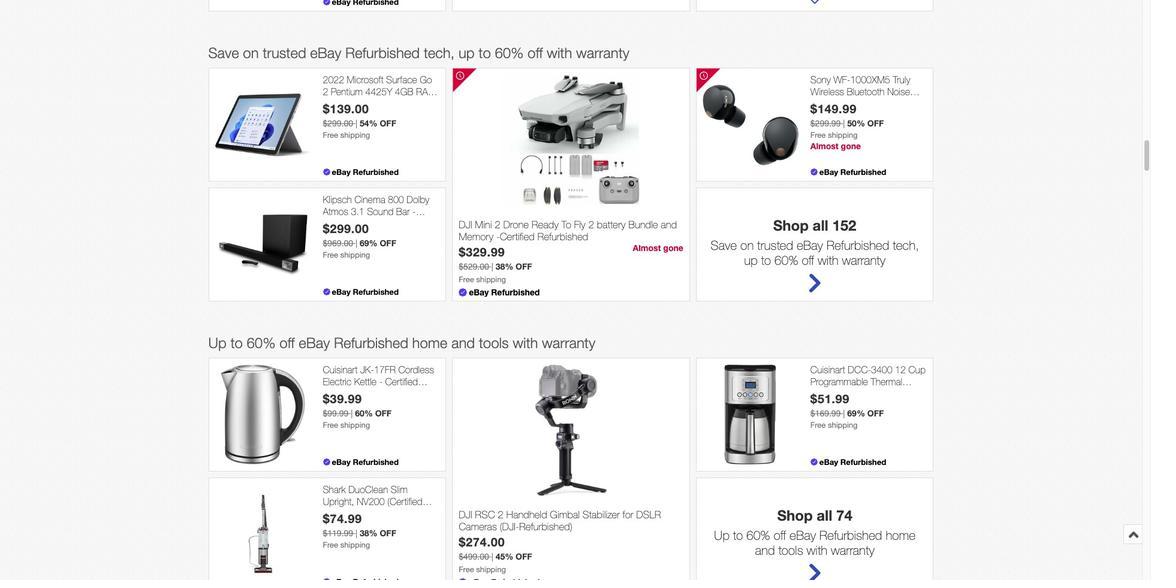 Task type: locate. For each thing, give the bounding box(es) containing it.
50%
[[848, 118, 865, 128]]

certified down thermal
[[864, 388, 897, 399]]

1 horizontal spatial 38%
[[496, 262, 514, 272]]

on inside the shop all 152 save on trusted ebay refurbished tech, up to 60% off with warranty
[[741, 238, 754, 253]]

refurbished up microsoft
[[345, 45, 420, 61]]

1 horizontal spatial tools
[[779, 544, 804, 558]]

10.5"
[[379, 98, 401, 108]]

free inside $299.00 $969.00 | 69% off free shipping
[[323, 251, 338, 260]]

| right $169.99
[[843, 409, 845, 419]]

2 $299.00 from the top
[[323, 221, 369, 236]]

almost down bundle at the right of page
[[633, 243, 661, 253]]

1 vertical spatial and
[[452, 335, 475, 352]]

1 vertical spatial almost
[[633, 243, 661, 253]]

shipping inside $39.99 $99.99 | 60% off free shipping
[[340, 421, 370, 430]]

| down $329.99
[[492, 262, 493, 272]]

38% down $74.99
[[360, 528, 378, 538]]

0 horizontal spatial gone
[[664, 243, 684, 253]]

off
[[528, 45, 543, 61], [380, 118, 396, 128], [868, 118, 884, 128], [380, 238, 396, 248], [802, 253, 815, 268], [516, 262, 532, 272], [280, 335, 295, 352], [375, 408, 392, 419], [868, 408, 884, 419], [380, 528, 396, 538], [774, 529, 786, 543], [516, 552, 532, 562]]

almost
[[811, 141, 839, 151], [633, 243, 661, 253]]

1 vertical spatial all
[[817, 508, 833, 524]]

1 vertical spatial refurbished)
[[519, 521, 573, 533]]

0 horizontal spatial refurbished)
[[323, 508, 373, 519]]

shop inside the shop all 152 save on trusted ebay refurbished tech, up to 60% off with warranty
[[774, 217, 809, 234]]

ebay refurbished up the cinema
[[332, 168, 399, 177]]

duoclean
[[349, 485, 388, 496]]

| right $119.99
[[356, 529, 358, 538]]

microsoft
[[347, 75, 384, 85]]

certified down cordless
[[385, 376, 418, 387]]

shipping inside $299.00 $969.00 | 69% off free shipping
[[340, 251, 370, 260]]

refurbished
[[345, 45, 420, 61], [353, 168, 399, 177], [841, 168, 887, 177], [358, 218, 406, 228], [538, 231, 588, 243], [827, 238, 890, 253], [353, 288, 399, 297], [491, 288, 540, 298], [334, 335, 408, 352], [323, 388, 371, 399], [811, 399, 859, 410], [353, 458, 399, 467], [841, 458, 887, 467], [820, 529, 883, 543]]

$299.00 inside $299.00 $969.00 | 69% off free shipping
[[323, 221, 369, 236]]

free inside $39.99 $99.99 | 60% off free shipping
[[323, 421, 338, 430]]

2022 microsoft surface go 2 pentium 4425y 4gb ram 64gb emmc 10.5" touch w10pro link
[[323, 75, 440, 120]]

2 down 2022
[[323, 86, 328, 97]]

all
[[813, 217, 829, 234], [817, 508, 833, 524]]

$99.99
[[323, 409, 349, 419]]

to inside the shop all 152 save on trusted ebay refurbished tech, up to 60% off with warranty
[[761, 253, 771, 268]]

69% inside $299.00 $969.00 | 69% off free shipping
[[360, 238, 378, 248]]

$51.99
[[811, 392, 850, 406]]

refurbished up duoclean
[[353, 458, 399, 467]]

with inside shop all 74 up to 60% off ebay refurbished home and tools with warranty
[[807, 544, 828, 558]]

0 horizontal spatial 38%
[[360, 528, 378, 538]]

ebay inside the shop all 152 save on trusted ebay refurbished tech, up to 60% off with warranty
[[797, 238, 823, 253]]

free down $119.99
[[323, 541, 338, 550]]

38% down $329.99
[[496, 262, 514, 272]]

shipping down $119.99
[[340, 541, 370, 550]]

refurbished) down upright, on the left bottom of page
[[323, 508, 373, 519]]

2022
[[323, 75, 344, 85]]

go
[[420, 75, 432, 85]]

shipping down $969.00
[[340, 251, 370, 260]]

0 horizontal spatial on
[[243, 45, 259, 61]]

shipping inside $74.99 $119.99 | 38% off free shipping
[[340, 541, 370, 550]]

0 vertical spatial up
[[459, 45, 475, 61]]

2 horizontal spatial and
[[755, 544, 775, 558]]

shop inside shop all 74 up to 60% off ebay refurbished home and tools with warranty
[[778, 508, 813, 524]]

1 horizontal spatial cuisinart
[[811, 365, 846, 376]]

trusted inside the shop all 152 save on trusted ebay refurbished tech, up to 60% off with warranty
[[758, 238, 794, 253]]

| left the 45%
[[492, 552, 493, 562]]

with inside the shop all 152 save on trusted ebay refurbished tech, up to 60% off with warranty
[[818, 253, 839, 268]]

1 horizontal spatial trusted
[[758, 238, 794, 253]]

| inside dji mini 2 drone ready to fly 2 battery bundle and memory -certified refurbished $329.99 $529.00 | 38% off free shipping
[[492, 262, 493, 272]]

1 vertical spatial gone
[[664, 243, 684, 253]]

ebay inside shop all 74 up to 60% off ebay refurbished home and tools with warranty
[[790, 529, 816, 543]]

off inside shop all 74 up to 60% off ebay refurbished home and tools with warranty
[[774, 529, 786, 543]]

2 vertical spatial and
[[755, 544, 775, 558]]

| left 54%
[[356, 119, 358, 128]]

- inside klipsch cinema 800 dolby atmos 3.1 sound bar - certified refurbished
[[413, 206, 416, 217]]

0 horizontal spatial almost
[[633, 243, 661, 253]]

shipping down $169.99
[[828, 421, 858, 430]]

$139.00
[[323, 101, 369, 116]]

60%
[[495, 45, 524, 61], [775, 253, 799, 268], [247, 335, 276, 352], [355, 408, 373, 419], [747, 529, 771, 543]]

1 cuisinart from the left
[[323, 365, 358, 376]]

free inside $74.99 $119.99 | 38% off free shipping
[[323, 541, 338, 550]]

1 horizontal spatial up
[[714, 529, 730, 543]]

refurbished) inside shark duoclean slim upright, nv200 (certified refurbished)
[[323, 508, 373, 519]]

38%
[[496, 262, 514, 272], [360, 528, 378, 538]]

4425y
[[366, 86, 392, 97]]

almost down $299.99
[[811, 141, 839, 151]]

almost inside $149.99 $299.99 | 50% off free shipping almost gone
[[811, 141, 839, 151]]

free
[[323, 131, 338, 140], [811, 131, 826, 140], [323, 251, 338, 260], [459, 275, 474, 284], [323, 421, 338, 430], [811, 421, 826, 430], [323, 541, 338, 550], [459, 566, 474, 575]]

$74.99 $119.99 | 38% off free shipping
[[323, 511, 396, 550]]

0 horizontal spatial trusted
[[263, 45, 306, 61]]

ebay refurbished down $529.00
[[469, 288, 540, 298]]

$149.99
[[811, 101, 857, 116]]

touch
[[404, 98, 428, 108]]

shipping down $99.99
[[340, 421, 370, 430]]

$299.00 inside $139.00 $299.00 | 54% off free shipping
[[323, 119, 353, 128]]

all inside the shop all 152 save on trusted ebay refurbished tech, up to 60% off with warranty
[[813, 217, 829, 234]]

cuisinart inside the cuisinart jk-17fr cordless electric kettle - certified refurbished
[[323, 365, 358, 376]]

0 vertical spatial home
[[412, 335, 448, 352]]

ebay refurbished down $149.99 $299.99 | 50% off free shipping almost gone
[[820, 168, 887, 177]]

dji up "memory"
[[459, 219, 472, 231]]

0 vertical spatial gone
[[841, 141, 861, 151]]

60% inside $39.99 $99.99 | 60% off free shipping
[[355, 408, 373, 419]]

refurbished down 74
[[820, 529, 883, 543]]

1 vertical spatial on
[[741, 238, 754, 253]]

1 vertical spatial up
[[714, 529, 730, 543]]

and inside dji mini 2 drone ready to fly 2 battery bundle and memory -certified refurbished $329.99 $529.00 | 38% off free shipping
[[661, 219, 677, 231]]

69% right $969.00
[[360, 238, 378, 248]]

69% for $51.99
[[848, 408, 865, 419]]

1 vertical spatial shop
[[778, 508, 813, 524]]

refurbished) down handheld on the left bottom
[[519, 521, 573, 533]]

headphones
[[853, 98, 905, 108]]

0 vertical spatial shop
[[774, 217, 809, 234]]

1 vertical spatial save
[[711, 238, 737, 253]]

with
[[547, 45, 572, 61], [818, 253, 839, 268], [513, 335, 538, 352], [807, 544, 828, 558]]

certified down drone
[[500, 231, 535, 243]]

free inside dji rsc 2 handheld gimbal stabilizer for dslr cameras (dji-refurbished) $274.00 $499.00 | 45% off free shipping
[[459, 566, 474, 575]]

- right bar
[[413, 206, 416, 217]]

and
[[661, 219, 677, 231], [452, 335, 475, 352], [755, 544, 775, 558]]

0 vertical spatial tech,
[[424, 45, 455, 61]]

cuisinart for $39.99
[[323, 365, 358, 376]]

cuisinart up "electric"
[[323, 365, 358, 376]]

$299.00
[[323, 119, 353, 128], [323, 221, 369, 236]]

1 vertical spatial 38%
[[360, 528, 378, 538]]

free for $51.99
[[811, 421, 826, 430]]

free down $99.99
[[323, 421, 338, 430]]

38% inside dji mini 2 drone ready to fly 2 battery bundle and memory -certified refurbished $329.99 $529.00 | 38% off free shipping
[[496, 262, 514, 272]]

free down $969.00
[[323, 251, 338, 260]]

1 horizontal spatial on
[[741, 238, 754, 253]]

0 vertical spatial refurbished)
[[323, 508, 373, 519]]

up
[[208, 335, 227, 352], [714, 529, 730, 543]]

1 vertical spatial dji
[[459, 509, 472, 521]]

$299.00 down $139.00 on the left top of the page
[[323, 119, 353, 128]]

w10pro
[[323, 109, 361, 120]]

free down w10pro
[[323, 131, 338, 140]]

free down $529.00
[[459, 275, 474, 284]]

dji for $274.00
[[459, 509, 472, 521]]

1 horizontal spatial up
[[744, 253, 758, 268]]

2 cuisinart from the left
[[811, 365, 846, 376]]

0 horizontal spatial up
[[208, 335, 227, 352]]

up
[[459, 45, 475, 61], [744, 253, 758, 268]]

shipping inside $139.00 $299.00 | 54% off free shipping
[[340, 131, 370, 140]]

1 horizontal spatial home
[[886, 529, 916, 543]]

shipping down the 45%
[[476, 566, 506, 575]]

| right $969.00
[[356, 239, 358, 248]]

$299.99
[[811, 119, 841, 128]]

0 vertical spatial 69%
[[360, 238, 378, 248]]

1 vertical spatial tech,
[[893, 238, 919, 253]]

1 vertical spatial 69%
[[848, 408, 865, 419]]

certified down the atmos
[[323, 218, 356, 228]]

all left 152
[[813, 217, 829, 234]]

off inside the shop all 152 save on trusted ebay refurbished tech, up to 60% off with warranty
[[802, 253, 815, 268]]

- inside dji mini 2 drone ready to fly 2 battery bundle and memory -certified refurbished $329.99 $529.00 | 38% off free shipping
[[496, 231, 500, 243]]

fly
[[574, 219, 586, 231]]

1 vertical spatial trusted
[[758, 238, 794, 253]]

ebay refurbished down $51.99 $169.99 | 69% off free shipping
[[820, 458, 887, 467]]

refurbished down to
[[538, 231, 588, 243]]

free down $169.99
[[811, 421, 826, 430]]

refurbished inside klipsch cinema 800 dolby atmos 3.1 sound bar - certified refurbished
[[358, 218, 406, 228]]

0 vertical spatial trusted
[[263, 45, 306, 61]]

-
[[907, 98, 911, 108], [413, 206, 416, 217], [496, 231, 500, 243], [379, 376, 383, 387]]

dji
[[459, 219, 472, 231], [459, 509, 472, 521]]

all for 74
[[817, 508, 833, 524]]

shipping
[[340, 131, 370, 140], [828, 131, 858, 140], [340, 251, 370, 260], [476, 275, 506, 284], [340, 421, 370, 430], [828, 421, 858, 430], [340, 541, 370, 550], [476, 566, 506, 575]]

off inside $74.99 $119.99 | 38% off free shipping
[[380, 528, 396, 538]]

1 vertical spatial up
[[744, 253, 758, 268]]

2 up (dji-
[[498, 509, 504, 521]]

refurbished down coffeemaker
[[811, 399, 859, 410]]

- inside sony wf-1000xm5 truly wireless bluetooth noise canceling headphones - black
[[907, 98, 911, 108]]

| for $139.00
[[356, 119, 358, 128]]

warranty
[[576, 45, 630, 61], [842, 253, 886, 268], [542, 335, 596, 352], [831, 544, 875, 558]]

refurbished down "electric"
[[323, 388, 371, 399]]

shipping for $51.99
[[828, 421, 858, 430]]

| left 50%
[[843, 119, 845, 128]]

all for 152
[[813, 217, 829, 234]]

refurbished inside the cuisinart jk-17fr cordless electric kettle - certified refurbished
[[323, 388, 371, 399]]

shop for shop all 74
[[778, 508, 813, 524]]

free inside $149.99 $299.99 | 50% off free shipping almost gone
[[811, 131, 826, 140]]

0 vertical spatial up
[[208, 335, 227, 352]]

to
[[479, 45, 491, 61], [761, 253, 771, 268], [231, 335, 243, 352], [733, 529, 743, 543]]

- down 17fr at the left bottom of the page
[[379, 376, 383, 387]]

1 horizontal spatial refurbished)
[[519, 521, 573, 533]]

thermal
[[871, 376, 903, 387]]

$299.00 up $969.00
[[323, 221, 369, 236]]

free inside $51.99 $169.99 | 69% off free shipping
[[811, 421, 826, 430]]

dji inside dji mini 2 drone ready to fly 2 battery bundle and memory -certified refurbished $329.99 $529.00 | 38% off free shipping
[[459, 219, 472, 231]]

| inside $299.00 $969.00 | 69% off free shipping
[[356, 239, 358, 248]]

$51.99 $169.99 | 69% off free shipping
[[811, 392, 884, 430]]

cuisinart for $51.99
[[811, 365, 846, 376]]

1 dji from the top
[[459, 219, 472, 231]]

free inside $139.00 $299.00 | 54% off free shipping
[[323, 131, 338, 140]]

shipping inside dji rsc 2 handheld gimbal stabilizer for dslr cameras (dji-refurbished) $274.00 $499.00 | 45% off free shipping
[[476, 566, 506, 575]]

- up $329.99
[[496, 231, 500, 243]]

certified inside klipsch cinema 800 dolby atmos 3.1 sound bar - certified refurbished
[[323, 218, 356, 228]]

0 vertical spatial dji
[[459, 219, 472, 231]]

all inside shop all 74 up to 60% off ebay refurbished home and tools with warranty
[[817, 508, 833, 524]]

dji inside dji rsc 2 handheld gimbal stabilizer for dslr cameras (dji-refurbished) $274.00 $499.00 | 45% off free shipping
[[459, 509, 472, 521]]

0 vertical spatial 38%
[[496, 262, 514, 272]]

refurbished down sound
[[358, 218, 406, 228]]

off inside $299.00 $969.00 | 69% off free shipping
[[380, 238, 396, 248]]

- down noise
[[907, 98, 911, 108]]

atmos
[[323, 206, 349, 217]]

0 vertical spatial $299.00
[[323, 119, 353, 128]]

cuisinart
[[323, 365, 358, 376], [811, 365, 846, 376]]

shipping inside $149.99 $299.99 | 50% off free shipping almost gone
[[828, 131, 858, 140]]

$74.99
[[323, 511, 362, 526]]

ebay refurbished for $139.00
[[332, 168, 399, 177]]

1 $299.00 from the top
[[323, 119, 353, 128]]

shipping inside $51.99 $169.99 | 69% off free shipping
[[828, 421, 858, 430]]

| inside $74.99 $119.99 | 38% off free shipping
[[356, 529, 358, 538]]

| inside $51.99 $169.99 | 69% off free shipping
[[843, 409, 845, 419]]

0 vertical spatial and
[[661, 219, 677, 231]]

refurbished down $299.00 $969.00 | 69% off free shipping
[[353, 288, 399, 297]]

shark duoclean slim upright, nv200 (certified refurbished)
[[323, 485, 423, 519]]

17fr
[[374, 365, 396, 376]]

1 horizontal spatial gone
[[841, 141, 861, 151]]

0 horizontal spatial 69%
[[360, 238, 378, 248]]

1 horizontal spatial almost
[[811, 141, 839, 151]]

$139.00 $299.00 | 54% off free shipping
[[323, 101, 396, 140]]

shipping down $529.00
[[476, 275, 506, 284]]

1 horizontal spatial and
[[661, 219, 677, 231]]

1 vertical spatial home
[[886, 529, 916, 543]]

shop left 152
[[774, 217, 809, 234]]

tech,
[[424, 45, 455, 61], [893, 238, 919, 253]]

dji rsc 2 handheld gimbal stabilizer for dslr cameras (dji-refurbished) $274.00 $499.00 | 45% off free shipping
[[459, 509, 661, 575]]

0 horizontal spatial save
[[208, 45, 239, 61]]

0 horizontal spatial cuisinart
[[323, 365, 358, 376]]

ebay refurbished down $299.00 $969.00 | 69% off free shipping
[[332, 288, 399, 297]]

69% down coffeemaker
[[848, 408, 865, 419]]

battery
[[597, 219, 626, 231]]

all left 74
[[817, 508, 833, 524]]

0 vertical spatial all
[[813, 217, 829, 234]]

cuisinart inside cuisinart dcc-3400 12 cup programmable thermal coffeemaker certified refurbished
[[811, 365, 846, 376]]

| inside $149.99 $299.99 | 50% off free shipping almost gone
[[843, 119, 845, 128]]

ebay refurbished up duoclean
[[332, 458, 399, 467]]

| inside $39.99 $99.99 | 60% off free shipping
[[351, 409, 353, 419]]

ebay refurbished
[[332, 168, 399, 177], [820, 168, 887, 177], [332, 288, 399, 297], [469, 288, 540, 298], [332, 458, 399, 467], [820, 458, 887, 467]]

refurbished)
[[323, 508, 373, 519], [519, 521, 573, 533]]

slim
[[391, 485, 408, 496]]

2 dji from the top
[[459, 509, 472, 521]]

1 horizontal spatial save
[[711, 238, 737, 253]]

shop all 74 up to 60% off ebay refurbished home and tools with warranty
[[714, 508, 916, 558]]

1 vertical spatial $299.00
[[323, 221, 369, 236]]

free for $149.99
[[811, 131, 826, 140]]

truly
[[893, 75, 911, 85]]

$39.99 $99.99 | 60% off free shipping
[[323, 392, 392, 430]]

shipping for $149.99
[[828, 131, 858, 140]]

kettle
[[354, 376, 377, 387]]

cuisinart up programmable on the right bottom of page
[[811, 365, 846, 376]]

0 vertical spatial almost
[[811, 141, 839, 151]]

1 vertical spatial tools
[[779, 544, 804, 558]]

dji up cameras
[[459, 509, 472, 521]]

ebay refurbished for $39.99
[[332, 458, 399, 467]]

and for shop
[[755, 544, 775, 558]]

shipping for $74.99
[[340, 541, 370, 550]]

0 horizontal spatial tech,
[[424, 45, 455, 61]]

$149.99 $299.99 | 50% off free shipping almost gone
[[811, 101, 884, 151]]

refurbished down 152
[[827, 238, 890, 253]]

shop all 152 save on trusted ebay refurbished tech, up to 60% off with warranty
[[711, 217, 919, 268]]

trusted
[[263, 45, 306, 61], [758, 238, 794, 253]]

handheld
[[507, 509, 547, 521]]

pentium
[[331, 86, 363, 97]]

warranty inside the shop all 152 save on trusted ebay refurbished tech, up to 60% off with warranty
[[842, 253, 886, 268]]

| inside dji rsc 2 handheld gimbal stabilizer for dslr cameras (dji-refurbished) $274.00 $499.00 | 45% off free shipping
[[492, 552, 493, 562]]

and inside shop all 74 up to 60% off ebay refurbished home and tools with warranty
[[755, 544, 775, 558]]

1 horizontal spatial tech,
[[893, 238, 919, 253]]

dcc-
[[848, 365, 872, 376]]

2
[[323, 86, 328, 97], [495, 219, 501, 231], [589, 219, 594, 231], [498, 509, 504, 521]]

| inside $139.00 $299.00 | 54% off free shipping
[[356, 119, 358, 128]]

shop left 74
[[778, 508, 813, 524]]

up inside the shop all 152 save on trusted ebay refurbished tech, up to 60% off with warranty
[[744, 253, 758, 268]]

|
[[356, 119, 358, 128], [843, 119, 845, 128], [356, 239, 358, 248], [492, 262, 493, 272], [351, 409, 353, 419], [843, 409, 845, 419], [356, 529, 358, 538], [492, 552, 493, 562]]

shipping down 54%
[[340, 131, 370, 140]]

0 vertical spatial tools
[[479, 335, 509, 352]]

free down $299.99
[[811, 131, 826, 140]]

0 horizontal spatial tools
[[479, 335, 509, 352]]

stabilizer
[[583, 509, 620, 521]]

shipping down 50%
[[828, 131, 858, 140]]

| for $299.00
[[356, 239, 358, 248]]

$499.00
[[459, 552, 489, 562]]

free inside dji mini 2 drone ready to fly 2 battery bundle and memory -certified refurbished $329.99 $529.00 | 38% off free shipping
[[459, 275, 474, 284]]

free down $499.00 at the bottom left of page
[[459, 566, 474, 575]]

69% inside $51.99 $169.99 | 69% off free shipping
[[848, 408, 865, 419]]

| right $99.99
[[351, 409, 353, 419]]

1 horizontal spatial 69%
[[848, 408, 865, 419]]

0 horizontal spatial and
[[452, 335, 475, 352]]



Task type: vqa. For each thing, say whether or not it's contained in the screenshot.
right the &
no



Task type: describe. For each thing, give the bounding box(es) containing it.
bluetooth
[[847, 86, 885, 97]]

emmc
[[349, 98, 377, 108]]

$299.00 $969.00 | 69% off free shipping
[[323, 221, 396, 260]]

and for dji
[[661, 219, 677, 231]]

refurbished inside shop all 74 up to 60% off ebay refurbished home and tools with warranty
[[820, 529, 883, 543]]

up inside shop all 74 up to 60% off ebay refurbished home and tools with warranty
[[714, 529, 730, 543]]

surface
[[386, 75, 417, 85]]

mini
[[475, 219, 492, 231]]

off inside $149.99 $299.99 | 50% off free shipping almost gone
[[868, 118, 884, 128]]

sony wf-1000xm5 truly wireless bluetooth noise canceling headphones - black
[[811, 75, 911, 120]]

off inside $51.99 $169.99 | 69% off free shipping
[[868, 408, 884, 419]]

certified inside cuisinart dcc-3400 12 cup programmable thermal coffeemaker certified refurbished
[[864, 388, 897, 399]]

canceling
[[811, 98, 851, 108]]

sony wf-1000xm5 truly wireless bluetooth noise canceling headphones - black link
[[811, 75, 928, 120]]

2022 microsoft surface go 2 pentium 4425y 4gb ram 64gb emmc 10.5" touch w10pro
[[323, 75, 436, 120]]

2 right mini
[[495, 219, 501, 231]]

cuisinart jk-17fr cordless electric kettle - certified refurbished link
[[323, 365, 440, 399]]

shipping for $39.99
[[340, 421, 370, 430]]

cuisinart dcc-3400 12 cup programmable thermal coffeemaker certified refurbished
[[811, 365, 926, 410]]

tech, inside the shop all 152 save on trusted ebay refurbished tech, up to 60% off with warranty
[[893, 238, 919, 253]]

0 horizontal spatial home
[[412, 335, 448, 352]]

$329.99
[[459, 245, 505, 259]]

klipsch cinema 800 dolby atmos 3.1 sound bar - certified refurbished
[[323, 195, 430, 228]]

refurbished down $51.99 $169.99 | 69% off free shipping
[[841, 458, 887, 467]]

klipsch
[[323, 195, 352, 205]]

dji for memory
[[459, 219, 472, 231]]

$169.99
[[811, 409, 841, 419]]

| for $149.99
[[843, 119, 845, 128]]

3.1
[[351, 206, 365, 217]]

for
[[623, 509, 634, 521]]

refurbished down $149.99 $299.99 | 50% off free shipping almost gone
[[841, 168, 887, 177]]

45%
[[496, 552, 514, 562]]

free for $39.99
[[323, 421, 338, 430]]

60% inside the shop all 152 save on trusted ebay refurbished tech, up to 60% off with warranty
[[775, 253, 799, 268]]

warranty inside shop all 74 up to 60% off ebay refurbished home and tools with warranty
[[831, 544, 875, 558]]

- inside the cuisinart jk-17fr cordless electric kettle - certified refurbished
[[379, 376, 383, 387]]

free for $74.99
[[323, 541, 338, 550]]

off inside dji rsc 2 handheld gimbal stabilizer for dslr cameras (dji-refurbished) $274.00 $499.00 | 45% off free shipping
[[516, 552, 532, 562]]

certified inside dji mini 2 drone ready to fly 2 battery bundle and memory -certified refurbished $329.99 $529.00 | 38% off free shipping
[[500, 231, 535, 243]]

(certified
[[388, 496, 423, 507]]

shop for shop all 152
[[774, 217, 809, 234]]

cuisinart jk-17fr cordless electric kettle - certified refurbished
[[323, 365, 434, 399]]

bar
[[396, 206, 410, 217]]

dji mini 2 drone ready to fly 2 battery bundle and memory -certified refurbished link
[[459, 219, 684, 245]]

800
[[388, 195, 404, 205]]

off inside $39.99 $99.99 | 60% off free shipping
[[375, 408, 392, 419]]

wireless
[[811, 86, 845, 97]]

0 horizontal spatial up
[[459, 45, 475, 61]]

refurbished up the cinema
[[353, 168, 399, 177]]

2 inside dji rsc 2 handheld gimbal stabilizer for dslr cameras (dji-refurbished) $274.00 $499.00 | 45% off free shipping
[[498, 509, 504, 521]]

gimbal
[[550, 509, 580, 521]]

ready
[[532, 219, 559, 231]]

up to 60% off ebay refurbished home and tools with warranty
[[208, 335, 596, 352]]

memory
[[459, 231, 494, 243]]

60% inside shop all 74 up to 60% off ebay refurbished home and tools with warranty
[[747, 529, 771, 543]]

rsc
[[475, 509, 495, 521]]

cuisinart dcc-3400 12 cup programmable thermal coffeemaker certified refurbished link
[[811, 365, 928, 410]]

refurbished up jk-
[[334, 335, 408, 352]]

certified inside the cuisinart jk-17fr cordless electric kettle - certified refurbished
[[385, 376, 418, 387]]

ebay refurbished for $299.00
[[332, 288, 399, 297]]

off inside $139.00 $299.00 | 54% off free shipping
[[380, 118, 396, 128]]

to
[[562, 219, 571, 231]]

$119.99
[[323, 529, 353, 538]]

64gb
[[323, 98, 347, 108]]

cordless
[[399, 365, 434, 376]]

black
[[811, 109, 833, 120]]

dji rsc 2 handheld gimbal stabilizer for dslr cameras (dji-refurbished) link
[[459, 509, 684, 535]]

off inside dji mini 2 drone ready to fly 2 battery bundle and memory -certified refurbished $329.99 $529.00 | 38% off free shipping
[[516, 262, 532, 272]]

152
[[833, 217, 857, 234]]

shipping for $139.00
[[340, 131, 370, 140]]

save inside the shop all 152 save on trusted ebay refurbished tech, up to 60% off with warranty
[[711, 238, 737, 253]]

free for $299.00
[[323, 251, 338, 260]]

drone
[[503, 219, 529, 231]]

4gb
[[395, 86, 414, 97]]

cinema
[[355, 195, 385, 205]]

home inside shop all 74 up to 60% off ebay refurbished home and tools with warranty
[[886, 529, 916, 543]]

ebay refurbished for $51.99
[[820, 458, 887, 467]]

coffeemaker
[[811, 388, 861, 399]]

$274.00
[[459, 535, 505, 549]]

shark duoclean slim upright, nv200 (certified refurbished) link
[[323, 485, 440, 519]]

refurbished inside the shop all 152 save on trusted ebay refurbished tech, up to 60% off with warranty
[[827, 238, 890, 253]]

ram
[[416, 86, 436, 97]]

wf-
[[834, 75, 851, 85]]

klipsch cinema 800 dolby atmos 3.1 sound bar - certified refurbished link
[[323, 195, 440, 228]]

0 vertical spatial save
[[208, 45, 239, 61]]

electric
[[323, 376, 352, 387]]

shipping for $299.00
[[340, 251, 370, 260]]

$969.00
[[323, 239, 353, 248]]

shipping inside dji mini 2 drone ready to fly 2 battery bundle and memory -certified refurbished $329.99 $529.00 | 38% off free shipping
[[476, 275, 506, 284]]

gone inside $149.99 $299.99 | 50% off free shipping almost gone
[[841, 141, 861, 151]]

save on trusted ebay refurbished tech, up to 60% off with warranty
[[208, 45, 630, 61]]

jk-
[[360, 365, 374, 376]]

38% inside $74.99 $119.99 | 38% off free shipping
[[360, 528, 378, 538]]

programmable
[[811, 376, 868, 387]]

tools inside shop all 74 up to 60% off ebay refurbished home and tools with warranty
[[779, 544, 804, 558]]

2 inside 2022 microsoft surface go 2 pentium 4425y 4gb ram 64gb emmc 10.5" touch w10pro
[[323, 86, 328, 97]]

nv200
[[357, 496, 385, 507]]

| for $39.99
[[351, 409, 353, 419]]

74
[[837, 508, 853, 524]]

sony
[[811, 75, 831, 85]]

shark
[[323, 485, 346, 496]]

$39.99
[[323, 392, 362, 406]]

| for $74.99
[[356, 529, 358, 538]]

$529.00
[[459, 262, 489, 272]]

free for $139.00
[[323, 131, 338, 140]]

dslr
[[637, 509, 661, 521]]

2 right fly
[[589, 219, 594, 231]]

1000xm5
[[851, 75, 891, 85]]

sound
[[367, 206, 394, 217]]

noise
[[888, 86, 910, 97]]

69% for $299.00
[[360, 238, 378, 248]]

dji mini 2 drone ready to fly 2 battery bundle and memory -certified refurbished $329.99 $529.00 | 38% off free shipping
[[459, 219, 677, 284]]

refurbished down $329.99
[[491, 288, 540, 298]]

cup
[[909, 365, 926, 376]]

refurbished inside cuisinart dcc-3400 12 cup programmable thermal coffeemaker certified refurbished
[[811, 399, 859, 410]]

| for $51.99
[[843, 409, 845, 419]]

refurbished inside dji mini 2 drone ready to fly 2 battery bundle and memory -certified refurbished $329.99 $529.00 | 38% off free shipping
[[538, 231, 588, 243]]

to inside shop all 74 up to 60% off ebay refurbished home and tools with warranty
[[733, 529, 743, 543]]

0 vertical spatial on
[[243, 45, 259, 61]]

almost gone
[[633, 243, 684, 253]]

cameras
[[459, 521, 497, 533]]

refurbished) inside dji rsc 2 handheld gimbal stabilizer for dslr cameras (dji-refurbished) $274.00 $499.00 | 45% off free shipping
[[519, 521, 573, 533]]

(dji-
[[500, 521, 519, 533]]

upright,
[[323, 496, 354, 507]]

12
[[896, 365, 906, 376]]

3400
[[872, 365, 893, 376]]

54%
[[360, 118, 378, 128]]



